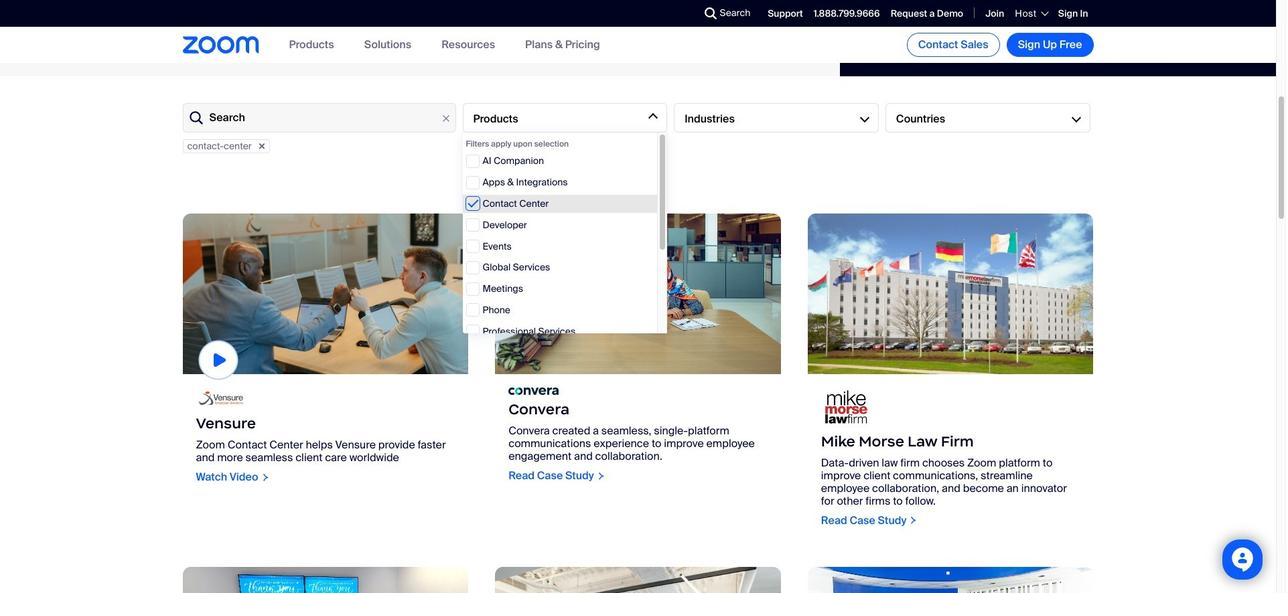 Task type: vqa. For each thing, say whether or not it's contained in the screenshot.
"Convera" image to the top
yes



Task type: locate. For each thing, give the bounding box(es) containing it.
mike morse law firm image
[[821, 388, 872, 427]]

0 vertical spatial convera image
[[495, 214, 781, 374]]

search image
[[705, 7, 717, 19], [705, 7, 717, 19]]

acosta image
[[196, 388, 246, 410]]

zoom logo image
[[183, 36, 259, 53]]

convera image
[[495, 214, 781, 374], [509, 388, 559, 395]]

vensure image
[[183, 214, 468, 374]]

None text field
[[183, 103, 456, 133]]

None search field
[[656, 3, 708, 24]]



Task type: describe. For each thing, give the bounding box(es) containing it.
clear search image
[[439, 111, 453, 126]]

photo of building with flags image
[[808, 214, 1094, 374]]

1 vertical spatial convera image
[[509, 388, 559, 395]]



